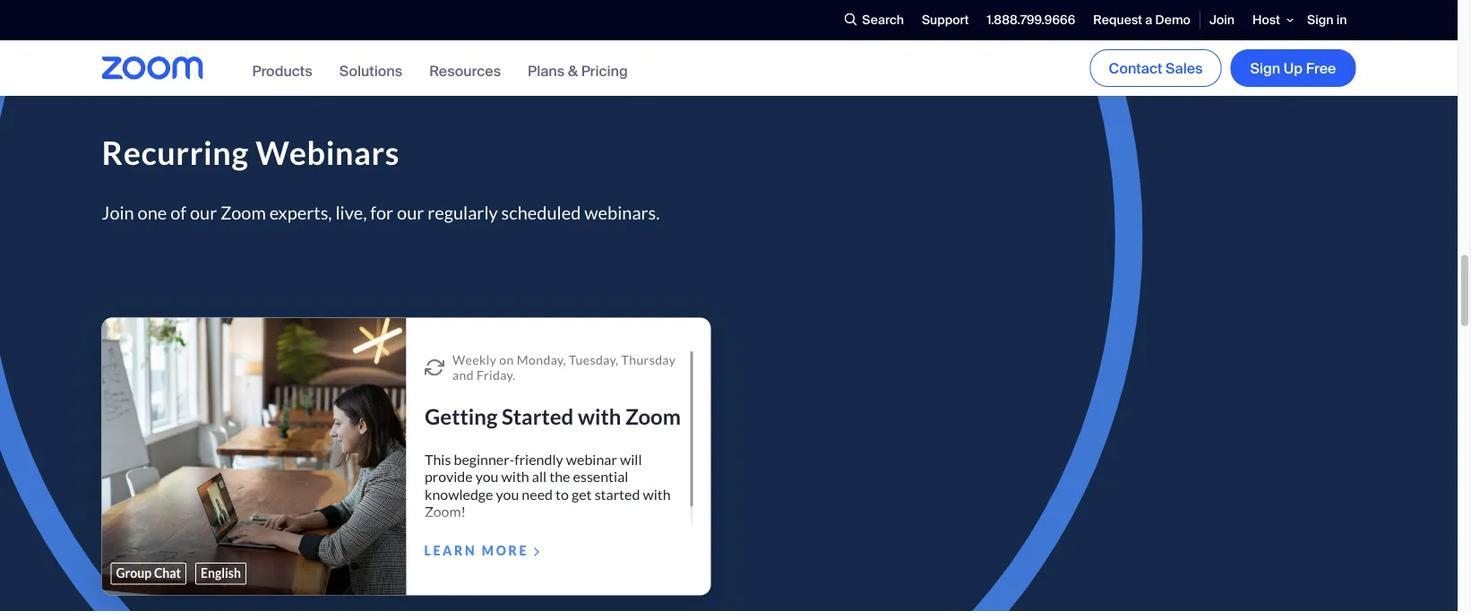 Task type: vqa. For each thing, say whether or not it's contained in the screenshot.
Search image
no



Task type: locate. For each thing, give the bounding box(es) containing it.
request
[[1094, 11, 1143, 28]]

all
[[532, 468, 547, 485]]

0 vertical spatial zoom
[[221, 202, 266, 224]]

getting
[[424, 404, 497, 429]]

chat
[[154, 566, 181, 581]]

sign up free link
[[1231, 49, 1357, 87]]

friendly
[[514, 450, 563, 468]]

friday.
[[476, 367, 515, 382]]

sign left in
[[1308, 11, 1334, 28]]

you
[[475, 468, 498, 485], [496, 485, 519, 502]]

pricing
[[582, 61, 628, 80]]

join
[[1210, 11, 1235, 28], [102, 202, 134, 224]]

&
[[568, 61, 578, 80]]

essential
[[573, 468, 628, 485]]

join left the one
[[102, 202, 134, 224]]

zoom up the will
[[625, 404, 681, 429]]

get
[[572, 485, 592, 502]]

beginner-
[[454, 450, 514, 468]]

products button
[[252, 61, 313, 80]]

on
[[499, 352, 514, 367]]

0 horizontal spatial our
[[190, 202, 217, 224]]

zoom left "experts,"
[[221, 202, 266, 224]]

and
[[452, 367, 474, 382]]

0 horizontal spatial with
[[501, 468, 529, 485]]

learn more
[[424, 543, 529, 559]]

1 vertical spatial sign
[[1251, 59, 1281, 77]]

our right of
[[190, 202, 217, 224]]

resources
[[430, 61, 501, 80]]

with
[[578, 404, 621, 429], [501, 468, 529, 485], [643, 485, 671, 502]]

sign
[[1308, 11, 1334, 28], [1251, 59, 1281, 77]]

1 horizontal spatial join
[[1210, 11, 1235, 28]]

getting started with zoom
[[424, 404, 681, 429]]

group
[[116, 566, 152, 581]]

join left host
[[1210, 11, 1235, 28]]

group chat
[[116, 566, 181, 581]]

1 horizontal spatial our
[[397, 202, 424, 224]]

up
[[1284, 59, 1303, 77]]

1.888.799.9666 link
[[979, 1, 1085, 40]]

this beginner-friendly webinar will provide you with all the essential knowledge you need to get started with zoom!
[[424, 450, 671, 520]]

0 horizontal spatial join
[[102, 202, 134, 224]]

contact sales
[[1109, 59, 1203, 77]]

with left all
[[501, 468, 529, 485]]

weekly
[[452, 352, 496, 367]]

join link
[[1201, 1, 1244, 40]]

1 vertical spatial join
[[102, 202, 134, 224]]

join one of our zoom experts, live, for our regularly scheduled webinars.
[[102, 202, 660, 224]]

zoom
[[221, 202, 266, 224], [625, 404, 681, 429]]

support link
[[914, 1, 979, 40]]

webinars.
[[585, 202, 660, 224]]

with up webinar
[[578, 404, 621, 429]]

live,
[[336, 202, 367, 224]]

sign left up
[[1251, 59, 1281, 77]]

0 vertical spatial sign
[[1308, 11, 1334, 28]]

our right for
[[397, 202, 424, 224]]

zoom!
[[424, 502, 466, 520]]

resources button
[[430, 61, 501, 80]]

our
[[190, 202, 217, 224], [397, 202, 424, 224]]

plans & pricing link
[[528, 61, 628, 80]]

0 horizontal spatial zoom
[[221, 202, 266, 224]]

sign for sign up free
[[1251, 59, 1281, 77]]

host
[[1253, 12, 1281, 28]]

1.888.799.9666
[[987, 11, 1076, 28]]

plans
[[528, 61, 565, 80]]

host button
[[1244, 0, 1299, 40]]

0 horizontal spatial sign
[[1251, 59, 1281, 77]]

0 vertical spatial join
[[1210, 11, 1235, 28]]

zoom logo image
[[102, 56, 203, 80]]

plans & pricing
[[528, 61, 628, 80]]

1 horizontal spatial sign
[[1308, 11, 1334, 28]]

more
[[482, 543, 529, 559]]

learn
[[424, 543, 477, 559]]

join for join one of our zoom experts, live, for our regularly scheduled webinars.
[[102, 202, 134, 224]]

free
[[1307, 59, 1337, 77]]

a
[[1146, 11, 1153, 28]]

1 horizontal spatial zoom
[[625, 404, 681, 429]]

with right 'started'
[[643, 485, 671, 502]]

to
[[555, 485, 569, 502]]



Task type: describe. For each thing, give the bounding box(es) containing it.
need
[[522, 485, 553, 502]]

in
[[1337, 11, 1348, 28]]

request a demo link
[[1085, 1, 1200, 40]]

1 horizontal spatial with
[[578, 404, 621, 429]]

support
[[923, 11, 970, 28]]

recurring
[[102, 133, 249, 171]]

will
[[620, 450, 642, 468]]

started
[[594, 485, 640, 502]]

products
[[252, 61, 313, 80]]

knowledge
[[424, 485, 493, 502]]

english
[[201, 566, 241, 581]]

monday,
[[517, 352, 566, 367]]

you right provide
[[475, 468, 498, 485]]

recurring webinars
[[102, 133, 400, 171]]

group chat link
[[111, 563, 186, 585]]

sign up free
[[1251, 59, 1337, 77]]

contact
[[1109, 59, 1163, 77]]

provide
[[424, 468, 473, 485]]

regularly
[[428, 202, 498, 224]]

the
[[549, 468, 570, 485]]

one
[[138, 202, 167, 224]]

sign in link
[[1299, 1, 1357, 40]]

english link
[[195, 563, 246, 585]]

experts,
[[270, 202, 332, 224]]

solutions
[[339, 61, 403, 80]]

for
[[370, 202, 394, 224]]

thursday
[[621, 352, 676, 367]]

this
[[424, 450, 451, 468]]

sign in
[[1308, 11, 1348, 28]]

1 our from the left
[[190, 202, 217, 224]]

demo
[[1156, 11, 1191, 28]]

started
[[502, 404, 574, 429]]

scheduled
[[502, 202, 581, 224]]

1 vertical spatial zoom
[[625, 404, 681, 429]]

tuesday,
[[569, 352, 619, 367]]

sign for sign in
[[1308, 11, 1334, 28]]

search link
[[845, 1, 914, 40]]

contact sales link
[[1091, 49, 1222, 87]]

solutions button
[[339, 61, 403, 80]]

request a demo
[[1094, 11, 1191, 28]]

search
[[863, 11, 905, 28]]

weekly on monday, tuesday, thursday and friday.
[[452, 352, 676, 382]]

webinar
[[566, 450, 617, 468]]

learn more link
[[424, 540, 551, 562]]

you left need
[[496, 485, 519, 502]]

2 horizontal spatial with
[[643, 485, 671, 502]]

of
[[170, 202, 187, 224]]

sales
[[1166, 59, 1203, 77]]

join for join
[[1210, 11, 1235, 28]]

2 our from the left
[[397, 202, 424, 224]]

webinars
[[256, 133, 400, 171]]



